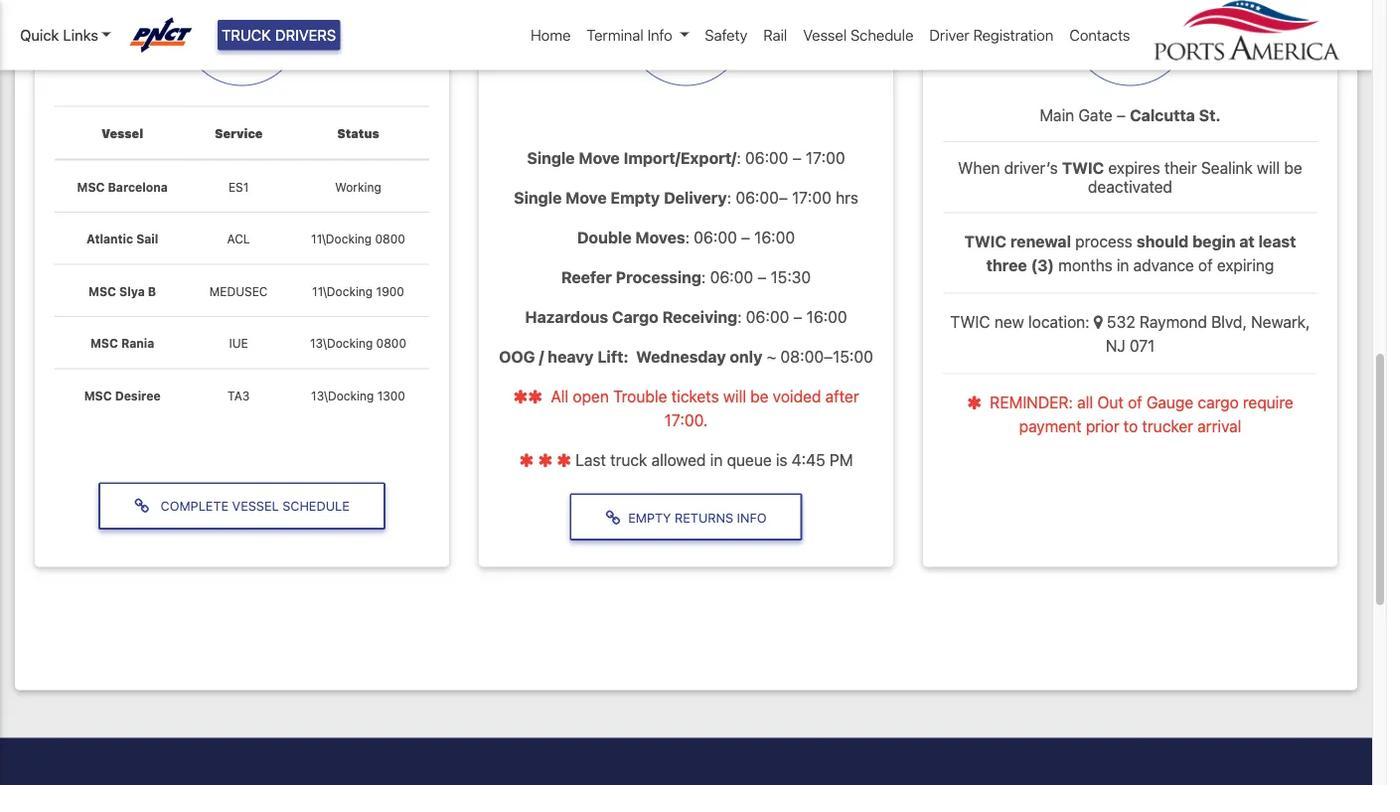Task type: locate. For each thing, give the bounding box(es) containing it.
single move empty delivery : 06:00– 17:00 hrs
[[514, 189, 859, 208]]

home link
[[523, 16, 579, 54]]

0 vertical spatial in
[[1117, 256, 1130, 275]]

twic up deactivated
[[1063, 159, 1105, 177]]

1 vertical spatial will
[[724, 387, 747, 406]]

at
[[1240, 232, 1256, 251]]

13\docking for 13\docking 1300
[[311, 390, 374, 403]]

0 vertical spatial be
[[1285, 159, 1303, 177]]

process
[[1076, 232, 1133, 251]]

of down begin
[[1199, 256, 1214, 275]]

vessel right rail link
[[804, 26, 847, 44]]

msc left desiree
[[84, 390, 112, 403]]

msc left slya
[[89, 285, 116, 299]]

info
[[648, 26, 673, 44], [737, 510, 767, 525]]

msc for msc rania
[[90, 337, 118, 351]]

registration
[[974, 26, 1054, 44]]

2 horizontal spatial vessel
[[804, 26, 847, 44]]

0800 for 13\docking 0800
[[376, 337, 407, 351]]

0 horizontal spatial of
[[1129, 393, 1143, 412]]

reminder:
[[991, 393, 1074, 412]]

atlantic
[[87, 233, 133, 247]]

06:00 up receiving
[[710, 268, 754, 287]]

0 vertical spatial 16:00
[[755, 228, 796, 247]]

1 horizontal spatial in
[[1117, 256, 1130, 275]]

twic left new
[[951, 313, 991, 331]]

in left queue
[[711, 451, 723, 470]]

1 horizontal spatial schedule
[[851, 26, 914, 44]]

16:00 up the 08:00–15:00
[[807, 308, 848, 327]]

1 vertical spatial 13\docking
[[311, 390, 374, 403]]

all
[[1078, 393, 1094, 412]]

msc for msc slya b
[[89, 285, 116, 299]]

be left voided
[[751, 387, 769, 406]]

move for import/export/
[[579, 149, 620, 168]]

1 vertical spatial info
[[737, 510, 767, 525]]

double
[[577, 228, 632, 247]]

move for empty
[[566, 189, 607, 208]]

0 vertical spatial single
[[527, 149, 575, 168]]

msc left barcelona
[[77, 180, 105, 194]]

1 horizontal spatial of
[[1199, 256, 1214, 275]]

of inside all out of gauge cargo require payment prior to trucker arrival
[[1129, 393, 1143, 412]]

twic up three
[[965, 232, 1007, 251]]

es1
[[229, 180, 249, 194]]

0800
[[375, 233, 406, 247], [376, 337, 407, 351]]

1 vertical spatial vessel
[[102, 127, 143, 141]]

vessel schedule link
[[796, 16, 922, 54]]

of
[[1199, 256, 1214, 275], [1129, 393, 1143, 412]]

link image inside empty returns info link
[[606, 511, 629, 526]]

13\docking 0800
[[310, 337, 407, 351]]

rail
[[764, 26, 788, 44]]

should
[[1137, 232, 1189, 251]]

2 vertical spatial vessel
[[232, 499, 279, 514]]

truck
[[222, 26, 271, 44]]

06:00
[[746, 149, 789, 168], [694, 228, 738, 247], [710, 268, 754, 287], [746, 308, 790, 327]]

receiving
[[663, 308, 738, 327]]

quick
[[20, 26, 59, 44]]

1 horizontal spatial will
[[1258, 159, 1281, 177]]

1 vertical spatial move
[[566, 189, 607, 208]]

be
[[1285, 159, 1303, 177], [751, 387, 769, 406]]

in down process
[[1117, 256, 1130, 275]]

0 vertical spatial twic
[[1063, 159, 1105, 177]]

calcutta
[[1131, 107, 1196, 126]]

hrs
[[836, 189, 859, 208]]

be inside all open trouble tickets will be voided after 17:00.
[[751, 387, 769, 406]]

0 horizontal spatial link image
[[134, 499, 157, 515]]

will right tickets
[[724, 387, 747, 406]]

gate
[[1079, 107, 1113, 126]]

1900
[[376, 285, 405, 299]]

0 vertical spatial 0800
[[375, 233, 406, 247]]

msc left rania
[[90, 337, 118, 351]]

532
[[1108, 313, 1136, 331]]

payment
[[1020, 417, 1082, 436]]

queue
[[727, 451, 772, 470]]

rail link
[[756, 16, 796, 54]]

1 horizontal spatial 16:00
[[807, 308, 848, 327]]

single for single move empty delivery : 06:00– 17:00 hrs
[[514, 189, 562, 208]]

0 horizontal spatial vessel
[[102, 127, 143, 141]]

0 vertical spatial will
[[1258, 159, 1281, 177]]

move
[[579, 149, 620, 168], [566, 189, 607, 208]]

hazardous
[[525, 308, 609, 327]]

info right the terminal
[[648, 26, 673, 44]]

link image down truck
[[606, 511, 629, 526]]

2 vertical spatial twic
[[951, 313, 991, 331]]

twic for new
[[951, 313, 991, 331]]

0800 up the 1900 on the top of page
[[375, 233, 406, 247]]

: left the 06:00–
[[728, 189, 732, 208]]

0800 up 1300
[[376, 337, 407, 351]]

1 horizontal spatial link image
[[606, 511, 629, 526]]

0 horizontal spatial will
[[724, 387, 747, 406]]

link image
[[134, 499, 157, 515], [606, 511, 629, 526]]

16:00 down the 06:00–
[[755, 228, 796, 247]]

processing
[[616, 268, 702, 287]]

barcelona
[[108, 180, 168, 194]]

0 horizontal spatial schedule
[[283, 499, 350, 514]]

17:00 up 'hrs'
[[806, 149, 846, 168]]

1 vertical spatial be
[[751, 387, 769, 406]]

0 vertical spatial schedule
[[851, 26, 914, 44]]

1 vertical spatial empty
[[629, 510, 672, 525]]

11\docking left the 1900 on the top of page
[[312, 285, 373, 299]]

reefer processing : 06:00 – 15:30
[[562, 268, 811, 287]]

empty up moves on the left
[[611, 189, 660, 208]]

vessel for vessel
[[102, 127, 143, 141]]

all open trouble tickets will be voided after 17:00.
[[547, 387, 860, 430]]

twic renewal process
[[965, 232, 1137, 251]]

06:00 down delivery
[[694, 228, 738, 247]]

of up to
[[1129, 393, 1143, 412]]

complete vessel schedule link
[[99, 483, 386, 530]]

raymond
[[1140, 313, 1208, 331]]

vessel right complete
[[232, 499, 279, 514]]

0 vertical spatial of
[[1199, 256, 1214, 275]]

sealink
[[1202, 159, 1254, 177]]

link image for empty returns info
[[606, 511, 629, 526]]

complete
[[161, 499, 229, 514]]

msc
[[77, 180, 105, 194], [89, 285, 116, 299], [90, 337, 118, 351], [84, 390, 112, 403]]

13\docking down 11\docking 1900
[[310, 337, 373, 351]]

link image left complete
[[134, 499, 157, 515]]

iue
[[229, 337, 248, 351]]

will inside expires their sealink will be deactivated
[[1258, 159, 1281, 177]]

import/export/
[[624, 149, 737, 168]]

0 horizontal spatial be
[[751, 387, 769, 406]]

info right returns
[[737, 510, 767, 525]]

link image for complete vessel schedule
[[134, 499, 157, 515]]

1 vertical spatial of
[[1129, 393, 1143, 412]]

delivery
[[664, 189, 728, 208]]

13\docking left 1300
[[311, 390, 374, 403]]

0 vertical spatial move
[[579, 149, 620, 168]]

–
[[1117, 107, 1126, 126], [793, 149, 802, 168], [742, 228, 751, 247], [758, 268, 767, 287], [794, 308, 803, 327]]

quick links
[[20, 26, 98, 44]]

single move import/export/ : 06:00 – 17:00
[[527, 149, 846, 168]]

medusec
[[210, 285, 268, 299]]

0 vertical spatial vessel
[[804, 26, 847, 44]]

empty left returns
[[629, 510, 672, 525]]

drivers
[[275, 26, 336, 44]]

0 vertical spatial 13\docking
[[310, 337, 373, 351]]

vessel
[[804, 26, 847, 44], [102, 127, 143, 141], [232, 499, 279, 514]]

0 vertical spatial info
[[648, 26, 673, 44]]

deactivated
[[1089, 178, 1173, 196]]

1 vertical spatial single
[[514, 189, 562, 208]]

16:00
[[755, 228, 796, 247], [807, 308, 848, 327]]

1 vertical spatial twic
[[965, 232, 1007, 251]]

link image inside complete vessel schedule link
[[134, 499, 157, 515]]

17:00 for 06:00–
[[793, 189, 832, 208]]

1 vertical spatial 11\docking
[[312, 285, 373, 299]]

st.
[[1200, 107, 1222, 126]]

advance
[[1134, 256, 1195, 275]]

single for single move import/export/ : 06:00 – 17:00
[[527, 149, 575, 168]]

vessel schedule
[[804, 26, 914, 44]]

0 horizontal spatial in
[[711, 451, 723, 470]]

driver registration
[[930, 26, 1054, 44]]

vessel up msc barcelona
[[102, 127, 143, 141]]

17:00 left 'hrs'
[[793, 189, 832, 208]]

single
[[527, 149, 575, 168], [514, 189, 562, 208]]

be inside expires their sealink will be deactivated
[[1285, 159, 1303, 177]]

double moves : 06:00 – 16:00
[[577, 228, 796, 247]]

tickets
[[672, 387, 720, 406]]

will right sealink
[[1258, 159, 1281, 177]]

11\docking up 11\docking 1900
[[311, 233, 372, 247]]

0 vertical spatial 17:00
[[806, 149, 846, 168]]

:
[[737, 149, 741, 168], [728, 189, 732, 208], [686, 228, 690, 247], [702, 268, 706, 287], [738, 308, 742, 327]]

expires their sealink will be deactivated
[[1089, 159, 1303, 196]]

terminal
[[587, 26, 644, 44]]

1 horizontal spatial info
[[737, 510, 767, 525]]

months in advance of expiring
[[1055, 256, 1275, 275]]

home
[[531, 26, 571, 44]]

1 vertical spatial 0800
[[376, 337, 407, 351]]

0 vertical spatial 11\docking
[[311, 233, 372, 247]]

be right sealink
[[1285, 159, 1303, 177]]

reefer
[[562, 268, 612, 287]]

13\docking 1300
[[311, 390, 406, 403]]

1 vertical spatial 17:00
[[793, 189, 832, 208]]

1 horizontal spatial be
[[1285, 159, 1303, 177]]



Task type: describe. For each thing, give the bounding box(es) containing it.
: up receiving
[[702, 268, 706, 287]]

rania
[[121, 337, 154, 351]]

13\docking for 13\docking 0800
[[310, 337, 373, 351]]

contacts
[[1070, 26, 1131, 44]]

out
[[1098, 393, 1124, 412]]

voided
[[773, 387, 822, 406]]

cargo
[[612, 308, 659, 327]]

1300
[[378, 390, 406, 403]]

will inside all open trouble tickets will be voided after 17:00.
[[724, 387, 747, 406]]

their
[[1165, 159, 1198, 177]]

trouble
[[613, 387, 668, 406]]

should begin  at least three (3)
[[987, 232, 1297, 275]]

allowed
[[652, 451, 706, 470]]

last
[[576, 451, 606, 470]]

expires
[[1109, 159, 1161, 177]]

to
[[1124, 417, 1139, 436]]

moves
[[636, 228, 686, 247]]

pm
[[830, 451, 854, 470]]

atlantic sail
[[87, 233, 158, 247]]

/
[[539, 348, 544, 367]]

msc desiree
[[84, 390, 161, 403]]

1 vertical spatial 16:00
[[807, 308, 848, 327]]

~
[[767, 348, 777, 367]]

desiree
[[115, 390, 161, 403]]

071
[[1130, 336, 1156, 355]]

1 vertical spatial schedule
[[283, 499, 350, 514]]

status
[[337, 127, 380, 141]]

06:00 up ~
[[746, 308, 790, 327]]

: down single move empty delivery : 06:00– 17:00 hrs in the top of the page
[[686, 228, 690, 247]]

wednesday
[[637, 348, 726, 367]]

last truck allowed in queue is 4:45 pm
[[576, 451, 854, 470]]

msc barcelona
[[77, 180, 168, 194]]

safety
[[705, 26, 748, 44]]

532 raymond blvd, newark, nj 071
[[1106, 313, 1311, 355]]

0 horizontal spatial 16:00
[[755, 228, 796, 247]]

06:00–
[[736, 189, 788, 208]]

main gate – calcutta st.
[[1040, 107, 1222, 126]]

trucker
[[1143, 417, 1194, 436]]

three
[[987, 256, 1028, 275]]

hazardous cargo receiving :  06:00 – 16:00
[[525, 308, 848, 327]]

newark,
[[1252, 313, 1311, 331]]

(3)
[[1032, 256, 1055, 275]]

msc for msc desiree
[[84, 390, 112, 403]]

is
[[776, 451, 788, 470]]

0 horizontal spatial info
[[648, 26, 673, 44]]

17:00 for –
[[806, 149, 846, 168]]

service
[[215, 127, 263, 141]]

main
[[1040, 107, 1075, 126]]

least
[[1259, 232, 1297, 251]]

cargo
[[1199, 393, 1240, 412]]

1 horizontal spatial vessel
[[232, 499, 279, 514]]

msc for msc barcelona
[[77, 180, 105, 194]]

ta3
[[228, 390, 250, 403]]

11\docking for 11\docking 0800
[[311, 233, 372, 247]]

06:00 up the 06:00–
[[746, 149, 789, 168]]

1 vertical spatial in
[[711, 451, 723, 470]]

require
[[1244, 393, 1294, 412]]

4:45
[[792, 451, 826, 470]]

acl
[[227, 233, 250, 247]]

all
[[551, 387, 569, 406]]

when
[[959, 159, 1001, 177]]

twic new location:
[[951, 313, 1095, 331]]

prior
[[1087, 417, 1120, 436]]

msc slya b
[[89, 285, 156, 299]]

0800 for 11\docking 0800
[[375, 233, 406, 247]]

renewal
[[1011, 232, 1072, 251]]

driver registration link
[[922, 16, 1062, 54]]

truck drivers link
[[218, 20, 340, 50]]

location:
[[1029, 313, 1090, 331]]

: up the 06:00–
[[737, 149, 741, 168]]

08:00–15:00
[[781, 348, 874, 367]]

blvd,
[[1212, 313, 1248, 331]]

vessel for vessel schedule
[[804, 26, 847, 44]]

expiring
[[1218, 256, 1275, 275]]

driver's
[[1005, 159, 1059, 177]]

months
[[1059, 256, 1113, 275]]

11\docking 1900
[[312, 285, 405, 299]]

0 vertical spatial empty
[[611, 189, 660, 208]]

empty returns info
[[629, 510, 767, 525]]

twic for renewal
[[965, 232, 1007, 251]]

b
[[148, 285, 156, 299]]

links
[[63, 26, 98, 44]]

15:30
[[771, 268, 811, 287]]

slya
[[119, 285, 145, 299]]

after
[[826, 387, 860, 406]]

when driver's twic
[[959, 159, 1105, 177]]

nj
[[1106, 336, 1126, 355]]

: up only
[[738, 308, 742, 327]]

oog
[[499, 348, 535, 367]]

begin
[[1193, 232, 1236, 251]]

truck
[[611, 451, 648, 470]]

17:00.
[[665, 411, 708, 430]]

sail
[[136, 233, 158, 247]]

11\docking 0800
[[311, 233, 406, 247]]

arrival
[[1198, 417, 1242, 436]]

complete vessel schedule
[[157, 499, 350, 514]]

11\docking for 11\docking 1900
[[312, 285, 373, 299]]



Task type: vqa. For each thing, say whether or not it's contained in the screenshot.


